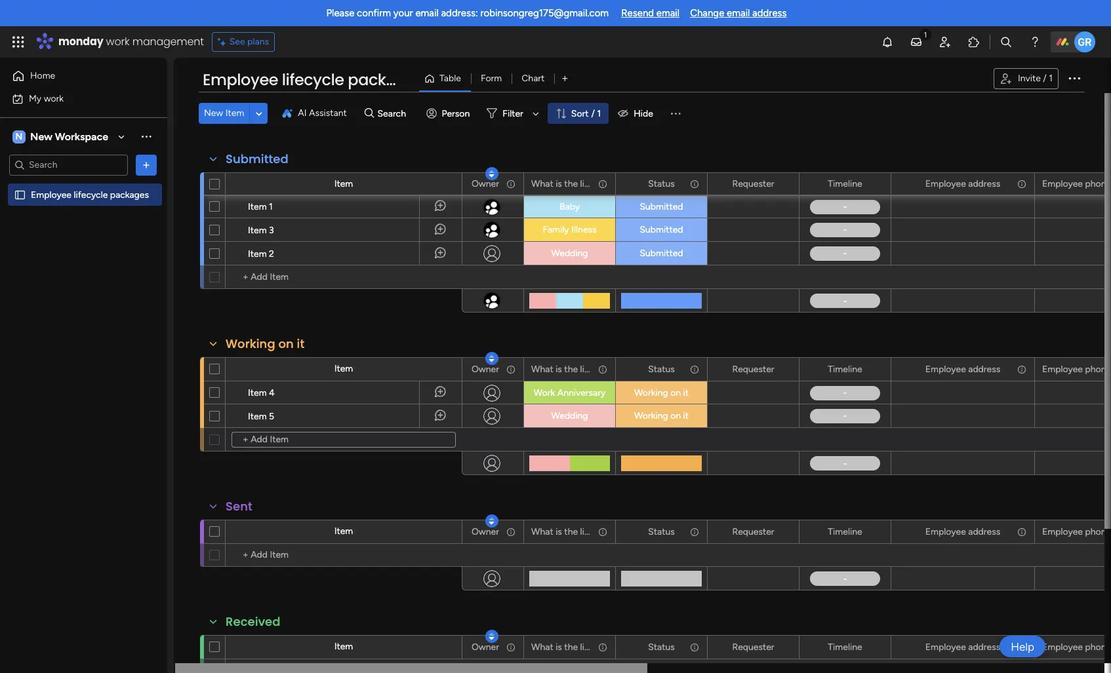 Task type: vqa. For each thing, say whether or not it's contained in the screenshot.
Workspace selection element
yes



Task type: describe. For each thing, give the bounding box(es) containing it.
3 the from the top
[[564, 526, 578, 538]]

Sent field
[[222, 499, 256, 516]]

search everything image
[[1000, 35, 1013, 49]]

owner for sort desc image related to first owner field from the top of the page
[[472, 178, 499, 189]]

column information image for fourth what is the life event? 'field' from the bottom
[[598, 179, 608, 189]]

on inside working on it field
[[278, 336, 294, 352]]

address for first employee address field from the top
[[968, 178, 1001, 189]]

employee lifecycle packages inside field
[[203, 69, 424, 91]]

help button
[[1000, 636, 1046, 658]]

employee for 3rd employee address field from the bottom
[[926, 364, 966, 375]]

2 what from the top
[[531, 364, 553, 375]]

timeline for third timeline field from the top of the page
[[828, 526, 862, 538]]

3 employee phone field from the top
[[1039, 525, 1111, 540]]

sort desc image for 2nd owner field from the bottom
[[489, 517, 494, 526]]

help
[[1011, 641, 1035, 654]]

timeline for first timeline field from the top of the page
[[828, 178, 862, 189]]

received
[[226, 614, 281, 630]]

owner for sort desc image corresponding to 2nd owner field from the bottom
[[472, 526, 499, 538]]

3 status from the top
[[648, 526, 675, 538]]

1 requester field from the top
[[729, 177, 778, 191]]

2 timeline field from the top
[[825, 362, 866, 377]]

2 requester field from the top
[[729, 362, 778, 377]]

1 requester from the top
[[732, 178, 774, 189]]

new for new workspace
[[30, 130, 52, 143]]

employee lifecycle packages inside list box
[[31, 189, 149, 200]]

1 wedding from the top
[[551, 248, 588, 259]]

employee inside employee lifecycle packages list box
[[31, 189, 71, 200]]

4
[[269, 388, 275, 399]]

5
[[269, 411, 274, 422]]

4 timeline field from the top
[[825, 641, 866, 655]]

ai
[[298, 108, 307, 119]]

robinsongreg175@gmail.com
[[480, 7, 609, 19]]

3 what is the life event? from the top
[[531, 526, 623, 538]]

working on it for 5
[[634, 411, 689, 422]]

work anniversary
[[534, 388, 606, 399]]

/ for invite
[[1043, 73, 1047, 84]]

lifecycle inside field
[[282, 69, 344, 91]]

1 for sort / 1
[[597, 108, 601, 119]]

phone for 3rd employee phone field from the bottom
[[1085, 364, 1111, 375]]

column information image for submitted
[[690, 179, 700, 189]]

item 5
[[248, 411, 274, 422]]

employee address for second employee address field from the bottom
[[926, 526, 1001, 538]]

packages inside field
[[348, 69, 424, 91]]

family
[[543, 224, 569, 236]]

1 vertical spatial + add item text field
[[232, 432, 456, 448]]

4 what from the top
[[531, 642, 553, 653]]

1 email from the left
[[416, 7, 439, 19]]

employee for 4th employee phone field from the top
[[1042, 642, 1083, 653]]

1 for invite / 1
[[1049, 73, 1053, 84]]

column information image for 3rd employee address field from the bottom
[[1017, 364, 1027, 375]]

2 what is the life event? field from the top
[[528, 362, 623, 377]]

work
[[534, 388, 555, 399]]

work for my
[[44, 93, 64, 104]]

column information image for 1st employee address field from the bottom
[[1017, 643, 1027, 653]]

options image
[[140, 158, 153, 172]]

invite members image
[[939, 35, 952, 49]]

4 requester from the top
[[732, 642, 774, 653]]

workspace options image
[[140, 130, 153, 143]]

person
[[442, 108, 470, 119]]

Search in workspace field
[[28, 157, 110, 173]]

see
[[229, 36, 245, 47]]

2 the from the top
[[564, 364, 578, 375]]

column information image for sent
[[1017, 527, 1027, 538]]

monday
[[58, 34, 103, 49]]

address for 1st employee address field from the bottom
[[968, 642, 1001, 653]]

please
[[326, 7, 355, 19]]

new item button
[[199, 103, 250, 124]]

baby
[[560, 201, 580, 213]]

select product image
[[12, 35, 25, 49]]

2 what is the life event? from the top
[[531, 364, 623, 375]]

it for item 5
[[683, 411, 689, 422]]

1 what from the top
[[531, 178, 553, 189]]

event? for fourth what is the life event? 'field' from the bottom
[[595, 178, 623, 189]]

employee for second employee phone field from the bottom of the page
[[1042, 526, 1083, 538]]

4 what is the life event? field from the top
[[528, 641, 623, 655]]

confirm
[[357, 7, 391, 19]]

/ for sort
[[591, 108, 595, 119]]

sent
[[226, 499, 252, 515]]

0 vertical spatial + add item text field
[[232, 270, 456, 285]]

life for third what is the life event? 'field'
[[580, 526, 593, 538]]

table button
[[419, 68, 471, 89]]

employee for employee lifecycle packages field
[[203, 69, 278, 91]]

working for item 5
[[634, 411, 668, 422]]

3 requester from the top
[[732, 526, 774, 538]]

sort desc image for fourth owner field from the top
[[489, 632, 494, 642]]

2
[[269, 249, 274, 260]]

my work button
[[8, 88, 141, 109]]

column information image for 4th what is the life event? 'field' from the top of the page
[[598, 643, 608, 653]]

employee address for first employee address field from the top
[[926, 178, 1001, 189]]

filter button
[[482, 103, 544, 124]]

arrow down image
[[528, 106, 544, 121]]

address for second employee address field from the bottom
[[968, 526, 1001, 538]]

phone for second employee phone field from the bottom of the page
[[1085, 526, 1111, 538]]

column information image for 2nd owner field from the bottom
[[506, 527, 516, 538]]

item 2
[[248, 249, 274, 260]]

phone for fourth employee phone field from the bottom
[[1085, 178, 1111, 189]]

Employee lifecycle packages field
[[199, 69, 424, 91]]

change email address
[[690, 7, 787, 19]]

phone for 4th employee phone field from the top
[[1085, 642, 1111, 653]]

status for received
[[648, 642, 675, 653]]

work for monday
[[106, 34, 130, 49]]

3 what from the top
[[531, 526, 553, 538]]

employee for second employee address field from the bottom
[[926, 526, 966, 538]]

event? for third what is the life event? 'field'
[[595, 526, 623, 538]]

column information image for second owner field from the top of the page
[[506, 364, 516, 375]]

greg robinson image
[[1075, 31, 1096, 52]]

lifecycle inside list box
[[74, 189, 108, 200]]

3 status field from the top
[[645, 525, 678, 540]]

2 employee phone field from the top
[[1039, 362, 1111, 377]]

working for item 4
[[634, 388, 668, 399]]

change email address link
[[690, 7, 787, 19]]

illness
[[571, 224, 597, 236]]

ai assistant button
[[277, 103, 352, 124]]

working on it inside field
[[226, 336, 305, 352]]

submitted inside submitted field
[[226, 151, 289, 167]]

invite / 1
[[1018, 73, 1053, 84]]

apps image
[[968, 35, 981, 49]]

new for new item
[[204, 108, 223, 119]]

is for 3rd what is the life event? 'field' from the bottom
[[556, 364, 562, 375]]

Search field
[[374, 104, 414, 123]]

life for fourth what is the life event? 'field' from the bottom
[[580, 178, 593, 189]]

Submitted field
[[222, 151, 292, 168]]

see plans button
[[212, 32, 275, 52]]

email for resend email
[[657, 7, 680, 19]]

status field for working on it
[[645, 362, 678, 377]]

is for 4th what is the life event? 'field' from the top of the page
[[556, 642, 562, 653]]

invite / 1 button
[[994, 68, 1059, 89]]

change
[[690, 7, 725, 19]]

form
[[481, 73, 502, 84]]

1 timeline field from the top
[[825, 177, 866, 191]]

timeline for third timeline field from the bottom of the page
[[828, 364, 862, 375]]

Working on it field
[[222, 336, 308, 353]]

packages inside list box
[[110, 189, 149, 200]]

see plans
[[229, 36, 269, 47]]

employee address for 1st employee address field from the bottom
[[926, 642, 1001, 653]]

sort desc image for first owner field from the top of the page
[[489, 169, 494, 178]]

1 employee phone field from the top
[[1039, 177, 1111, 191]]



Task type: locate. For each thing, give the bounding box(es) containing it.
2 owner from the top
[[472, 364, 499, 375]]

employee for first employee address field from the top
[[926, 178, 966, 189]]

my work
[[29, 93, 64, 104]]

sort desc image for second owner field from the top of the page
[[489, 354, 494, 363]]

assistant
[[309, 108, 347, 119]]

1 vertical spatial work
[[44, 93, 64, 104]]

timeline for first timeline field from the bottom
[[828, 642, 862, 653]]

item
[[225, 108, 244, 119], [334, 178, 353, 190], [248, 201, 267, 213], [248, 225, 267, 236], [248, 249, 267, 260], [334, 363, 353, 375], [248, 388, 267, 399], [248, 411, 267, 422], [334, 526, 353, 537], [334, 642, 353, 653]]

1 vertical spatial lifecycle
[[74, 189, 108, 200]]

Requester field
[[729, 177, 778, 191], [729, 362, 778, 377], [729, 525, 778, 540], [729, 641, 778, 655]]

1 status from the top
[[648, 178, 675, 189]]

home button
[[8, 66, 141, 87]]

email right your
[[416, 7, 439, 19]]

4 timeline from the top
[[828, 642, 862, 653]]

4 owner field from the top
[[468, 641, 503, 655]]

employee phone for fourth employee phone field from the bottom
[[1042, 178, 1111, 189]]

please confirm your email address: robinsongreg175@gmail.com
[[326, 7, 609, 19]]

new inside workspace selection 'element'
[[30, 130, 52, 143]]

working on it for 4
[[634, 388, 689, 399]]

status field for received
[[645, 641, 678, 655]]

2 vertical spatial + add item text field
[[232, 548, 456, 564]]

menu image
[[669, 107, 682, 120]]

event?
[[595, 178, 623, 189], [595, 364, 623, 375], [595, 526, 623, 538], [595, 642, 623, 653]]

item 3
[[248, 225, 274, 236]]

2 owner field from the top
[[468, 362, 503, 377]]

your
[[394, 7, 413, 19]]

3 employee phone from the top
[[1042, 526, 1111, 538]]

my
[[29, 93, 41, 104]]

+ Add Item text field
[[232, 270, 456, 285], [232, 432, 456, 448], [232, 548, 456, 564]]

4 status field from the top
[[645, 641, 678, 655]]

home
[[30, 70, 55, 81]]

1 right sort
[[597, 108, 601, 119]]

2 status field from the top
[[645, 362, 678, 377]]

1 vertical spatial working on it
[[634, 388, 689, 399]]

0 horizontal spatial packages
[[110, 189, 149, 200]]

1 vertical spatial working
[[634, 388, 668, 399]]

1 vertical spatial it
[[683, 388, 689, 399]]

packages down options icon
[[110, 189, 149, 200]]

3 employee address field from the top
[[922, 525, 1004, 540]]

public board image
[[14, 189, 26, 201]]

column information image
[[690, 179, 700, 189], [690, 364, 700, 375], [598, 527, 608, 538], [1017, 527, 1027, 538], [506, 643, 516, 653], [690, 643, 700, 653]]

0 vertical spatial working
[[226, 336, 275, 352]]

life for 3rd what is the life event? 'field' from the bottom
[[580, 364, 593, 375]]

1 what is the life event? field from the top
[[528, 177, 623, 191]]

n
[[15, 131, 23, 142]]

new
[[204, 108, 223, 119], [30, 130, 52, 143]]

employee phone for second employee phone field from the bottom of the page
[[1042, 526, 1111, 538]]

3 event? from the top
[[595, 526, 623, 538]]

packages up search field
[[348, 69, 424, 91]]

1 inside the invite / 1 button
[[1049, 73, 1053, 84]]

lifecycle up ai assistant button
[[282, 69, 344, 91]]

0 vertical spatial employee lifecycle packages
[[203, 69, 424, 91]]

0 vertical spatial working on it
[[226, 336, 305, 352]]

2 vertical spatial on
[[671, 411, 681, 422]]

employee address
[[926, 178, 1001, 189], [926, 364, 1001, 375], [926, 526, 1001, 538], [926, 642, 1001, 653]]

1 right invite at the top right
[[1049, 73, 1053, 84]]

item 4
[[248, 388, 275, 399]]

/
[[1043, 73, 1047, 84], [591, 108, 595, 119]]

work inside the my work button
[[44, 93, 64, 104]]

1 status field from the top
[[645, 177, 678, 191]]

0 horizontal spatial work
[[44, 93, 64, 104]]

form button
[[471, 68, 512, 89]]

1 horizontal spatial packages
[[348, 69, 424, 91]]

v2 search image
[[365, 106, 374, 121]]

chart button
[[512, 68, 555, 89]]

new workspace
[[30, 130, 108, 143]]

employee phone for 3rd employee phone field from the bottom
[[1042, 364, 1111, 375]]

0 horizontal spatial lifecycle
[[74, 189, 108, 200]]

1 phone from the top
[[1085, 178, 1111, 189]]

0 horizontal spatial new
[[30, 130, 52, 143]]

4 life from the top
[[580, 642, 593, 653]]

1 vertical spatial packages
[[110, 189, 149, 200]]

invite
[[1018, 73, 1041, 84]]

1 horizontal spatial /
[[1043, 73, 1047, 84]]

0 vertical spatial work
[[106, 34, 130, 49]]

status for submitted
[[648, 178, 675, 189]]

lifecycle
[[282, 69, 344, 91], [74, 189, 108, 200]]

lifecycle down search in workspace field
[[74, 189, 108, 200]]

2 vertical spatial working on it
[[634, 411, 689, 422]]

workspace selection element
[[12, 129, 110, 145]]

family illness
[[543, 224, 597, 236]]

1 horizontal spatial work
[[106, 34, 130, 49]]

it
[[297, 336, 305, 352], [683, 388, 689, 399], [683, 411, 689, 422]]

1 employee address field from the top
[[922, 177, 1004, 191]]

1
[[1049, 73, 1053, 84], [597, 108, 601, 119], [269, 201, 273, 213]]

anniversary
[[557, 388, 606, 399]]

wedding
[[551, 248, 588, 259], [551, 411, 588, 422]]

employee for fourth employee phone field from the bottom
[[1042, 178, 1083, 189]]

Timeline field
[[825, 177, 866, 191], [825, 362, 866, 377], [825, 525, 866, 540], [825, 641, 866, 655]]

resend
[[621, 7, 654, 19]]

0 vertical spatial it
[[297, 336, 305, 352]]

work right the "monday"
[[106, 34, 130, 49]]

filter
[[503, 108, 523, 119]]

3 requester field from the top
[[729, 525, 778, 540]]

on for item 4
[[671, 388, 681, 399]]

1 image
[[920, 27, 932, 42]]

2 phone from the top
[[1085, 364, 1111, 375]]

new left "angle down" icon
[[204, 108, 223, 119]]

0 vertical spatial /
[[1043, 73, 1047, 84]]

new item
[[204, 108, 244, 119]]

ai logo image
[[282, 108, 293, 119]]

4 employee phone field from the top
[[1039, 641, 1111, 655]]

4 employee address from the top
[[926, 642, 1001, 653]]

sort desc image
[[489, 169, 494, 178], [489, 354, 494, 363], [489, 517, 494, 526], [489, 632, 494, 642]]

4 status from the top
[[648, 642, 675, 653]]

3 owner field from the top
[[468, 525, 503, 540]]

1 vertical spatial /
[[591, 108, 595, 119]]

1 up 3
[[269, 201, 273, 213]]

owner for sort desc image corresponding to second owner field from the top of the page
[[472, 364, 499, 375]]

What is the life event? field
[[528, 177, 623, 191], [528, 362, 623, 377], [528, 525, 623, 540], [528, 641, 623, 655]]

workspace
[[55, 130, 108, 143]]

4 owner from the top
[[472, 642, 499, 653]]

column information image for working on it
[[690, 364, 700, 375]]

3
[[269, 225, 274, 236]]

3 owner from the top
[[472, 526, 499, 538]]

item inside button
[[225, 108, 244, 119]]

employee lifecycle packages list box
[[0, 181, 167, 383]]

1 is from the top
[[556, 178, 562, 189]]

4 what is the life event? from the top
[[531, 642, 623, 653]]

3 timeline from the top
[[828, 526, 862, 538]]

2 employee address from the top
[[926, 364, 1001, 375]]

it inside field
[[297, 336, 305, 352]]

/ right invite at the top right
[[1043, 73, 1047, 84]]

1 horizontal spatial 1
[[597, 108, 601, 119]]

is for fourth what is the life event? 'field' from the bottom
[[556, 178, 562, 189]]

0 vertical spatial new
[[204, 108, 223, 119]]

on
[[278, 336, 294, 352], [671, 388, 681, 399], [671, 411, 681, 422]]

life for 4th what is the life event? 'field' from the top of the page
[[580, 642, 593, 653]]

submitted
[[226, 151, 289, 167], [640, 201, 683, 213], [640, 224, 683, 236], [640, 248, 683, 259]]

inbox image
[[910, 35, 923, 49]]

1 owner from the top
[[472, 178, 499, 189]]

4 requester field from the top
[[729, 641, 778, 655]]

0 vertical spatial on
[[278, 336, 294, 352]]

is for third what is the life event? 'field'
[[556, 526, 562, 538]]

4 sort desc image from the top
[[489, 632, 494, 642]]

email right resend
[[657, 7, 680, 19]]

status field for submitted
[[645, 177, 678, 191]]

employee for 1st employee address field from the bottom
[[926, 642, 966, 653]]

2 event? from the top
[[595, 364, 623, 375]]

employee lifecycle packages
[[203, 69, 424, 91], [31, 189, 149, 200]]

3 is from the top
[[556, 526, 562, 538]]

option
[[0, 183, 167, 186]]

4 employee phone from the top
[[1042, 642, 1111, 653]]

2 sort desc image from the top
[[489, 354, 494, 363]]

4 the from the top
[[564, 642, 578, 653]]

employee
[[203, 69, 278, 91], [926, 178, 966, 189], [1042, 178, 1083, 189], [31, 189, 71, 200], [926, 364, 966, 375], [1042, 364, 1083, 375], [926, 526, 966, 538], [1042, 526, 1083, 538], [926, 642, 966, 653], [1042, 642, 1083, 653]]

2 vertical spatial working
[[634, 411, 668, 422]]

new right n
[[30, 130, 52, 143]]

3 email from the left
[[727, 7, 750, 19]]

3 timeline field from the top
[[825, 525, 866, 540]]

2 email from the left
[[657, 7, 680, 19]]

4 phone from the top
[[1085, 642, 1111, 653]]

angle down image
[[256, 109, 262, 118]]

0 vertical spatial 1
[[1049, 73, 1053, 84]]

phone
[[1085, 178, 1111, 189], [1085, 364, 1111, 375], [1085, 526, 1111, 538], [1085, 642, 1111, 653]]

management
[[132, 34, 204, 49]]

1 vertical spatial wedding
[[551, 411, 588, 422]]

3 phone from the top
[[1085, 526, 1111, 538]]

1 event? from the top
[[595, 178, 623, 189]]

3 what is the life event? field from the top
[[528, 525, 623, 540]]

is
[[556, 178, 562, 189], [556, 364, 562, 375], [556, 526, 562, 538], [556, 642, 562, 653]]

1 employee address from the top
[[926, 178, 1001, 189]]

1 owner field from the top
[[468, 177, 503, 191]]

status for working on it
[[648, 364, 675, 375]]

on for item 5
[[671, 411, 681, 422]]

resend email
[[621, 7, 680, 19]]

2 vertical spatial 1
[[269, 201, 273, 213]]

requester
[[732, 178, 774, 189], [732, 364, 774, 375], [732, 526, 774, 538], [732, 642, 774, 653]]

2 is from the top
[[556, 364, 562, 375]]

1 horizontal spatial employee lifecycle packages
[[203, 69, 424, 91]]

email
[[416, 7, 439, 19], [657, 7, 680, 19], [727, 7, 750, 19]]

what
[[531, 178, 553, 189], [531, 364, 553, 375], [531, 526, 553, 538], [531, 642, 553, 653]]

event? for 3rd what is the life event? 'field' from the bottom
[[595, 364, 623, 375]]

column information image for first owner field from the top of the page
[[506, 179, 516, 189]]

chart
[[522, 73, 545, 84]]

address
[[753, 7, 787, 19], [968, 178, 1001, 189], [968, 364, 1001, 375], [968, 526, 1001, 538], [968, 642, 1001, 653]]

3 sort desc image from the top
[[489, 517, 494, 526]]

1 the from the top
[[564, 178, 578, 189]]

0 vertical spatial packages
[[348, 69, 424, 91]]

hide button
[[613, 103, 661, 124]]

2 employee phone from the top
[[1042, 364, 1111, 375]]

2 horizontal spatial email
[[727, 7, 750, 19]]

column information image
[[506, 179, 516, 189], [598, 179, 608, 189], [1017, 179, 1027, 189], [506, 364, 516, 375], [598, 364, 608, 375], [1017, 364, 1027, 375], [506, 527, 516, 538], [690, 527, 700, 538], [598, 643, 608, 653], [1017, 643, 1027, 653]]

help image
[[1029, 35, 1042, 49]]

2 timeline from the top
[[828, 364, 862, 375]]

/ right sort
[[591, 108, 595, 119]]

2 requester from the top
[[732, 364, 774, 375]]

working inside field
[[226, 336, 275, 352]]

resend email link
[[621, 7, 680, 19]]

employee inside employee lifecycle packages field
[[203, 69, 278, 91]]

column information image for 3rd what is the life event? 'field' from the bottom
[[598, 364, 608, 375]]

1 sort desc image from the top
[[489, 169, 494, 178]]

address:
[[441, 7, 478, 19]]

item 1
[[248, 201, 273, 213]]

sort
[[571, 108, 589, 119]]

3 life from the top
[[580, 526, 593, 538]]

3 employee address from the top
[[926, 526, 1001, 538]]

employee phone for 4th employee phone field from the top
[[1042, 642, 1111, 653]]

add view image
[[562, 74, 568, 84]]

status
[[648, 178, 675, 189], [648, 364, 675, 375], [648, 526, 675, 538], [648, 642, 675, 653]]

2 employee address field from the top
[[922, 362, 1004, 377]]

1 employee phone from the top
[[1042, 178, 1111, 189]]

wedding down work anniversary
[[551, 411, 588, 422]]

table
[[440, 73, 461, 84]]

timeline
[[828, 178, 862, 189], [828, 364, 862, 375], [828, 526, 862, 538], [828, 642, 862, 653]]

2 status from the top
[[648, 364, 675, 375]]

0 vertical spatial wedding
[[551, 248, 588, 259]]

person button
[[421, 103, 478, 124]]

Employee address field
[[922, 177, 1004, 191], [922, 362, 1004, 377], [922, 525, 1004, 540], [922, 641, 1004, 655]]

email for change email address
[[727, 7, 750, 19]]

1 timeline from the top
[[828, 178, 862, 189]]

1 vertical spatial 1
[[597, 108, 601, 119]]

working on it
[[226, 336, 305, 352], [634, 388, 689, 399], [634, 411, 689, 422]]

notifications image
[[881, 35, 894, 49]]

1 horizontal spatial new
[[204, 108, 223, 119]]

employee lifecycle packages up ai assistant button
[[203, 69, 424, 91]]

hide
[[634, 108, 653, 119]]

plans
[[247, 36, 269, 47]]

ai assistant
[[298, 108, 347, 119]]

Employee phone field
[[1039, 177, 1111, 191], [1039, 362, 1111, 377], [1039, 525, 1111, 540], [1039, 641, 1111, 655]]

1 horizontal spatial lifecycle
[[282, 69, 344, 91]]

4 is from the top
[[556, 642, 562, 653]]

monday work management
[[58, 34, 204, 49]]

employee lifecycle packages down search in workspace field
[[31, 189, 149, 200]]

what is the life event?
[[531, 178, 623, 189], [531, 364, 623, 375], [531, 526, 623, 538], [531, 642, 623, 653]]

column information image for first employee address field from the top
[[1017, 179, 1027, 189]]

workspace image
[[12, 130, 26, 144]]

4 event? from the top
[[595, 642, 623, 653]]

column information image for received
[[690, 643, 700, 653]]

employee phone
[[1042, 178, 1111, 189], [1042, 364, 1111, 375], [1042, 526, 1111, 538], [1042, 642, 1111, 653]]

1 vertical spatial employee lifecycle packages
[[31, 189, 149, 200]]

2 life from the top
[[580, 364, 593, 375]]

2 vertical spatial it
[[683, 411, 689, 422]]

1 vertical spatial new
[[30, 130, 52, 143]]

employee address for 3rd employee address field from the bottom
[[926, 364, 1001, 375]]

2 horizontal spatial 1
[[1049, 73, 1053, 84]]

1 life from the top
[[580, 178, 593, 189]]

owner
[[472, 178, 499, 189], [472, 364, 499, 375], [472, 526, 499, 538], [472, 642, 499, 653]]

Received field
[[222, 614, 284, 631]]

wedding down family illness
[[551, 248, 588, 259]]

2 wedding from the top
[[551, 411, 588, 422]]

work right my on the left top of the page
[[44, 93, 64, 104]]

new inside button
[[204, 108, 223, 119]]

0 horizontal spatial email
[[416, 7, 439, 19]]

/ inside button
[[1043, 73, 1047, 84]]

event? for 4th what is the life event? 'field' from the top of the page
[[595, 642, 623, 653]]

packages
[[348, 69, 424, 91], [110, 189, 149, 200]]

0 vertical spatial lifecycle
[[282, 69, 344, 91]]

the
[[564, 178, 578, 189], [564, 364, 578, 375], [564, 526, 578, 538], [564, 642, 578, 653]]

it for item 4
[[683, 388, 689, 399]]

life
[[580, 178, 593, 189], [580, 364, 593, 375], [580, 526, 593, 538], [580, 642, 593, 653]]

working
[[226, 336, 275, 352], [634, 388, 668, 399], [634, 411, 668, 422]]

owner for fourth owner field from the top's sort desc image
[[472, 642, 499, 653]]

employee for 3rd employee phone field from the bottom
[[1042, 364, 1083, 375]]

4 employee address field from the top
[[922, 641, 1004, 655]]

options image
[[1067, 70, 1082, 86]]

0 horizontal spatial 1
[[269, 201, 273, 213]]

address for 3rd employee address field from the bottom
[[968, 364, 1001, 375]]

1 horizontal spatial email
[[657, 7, 680, 19]]

Owner field
[[468, 177, 503, 191], [468, 362, 503, 377], [468, 525, 503, 540], [468, 641, 503, 655]]

1 vertical spatial on
[[671, 388, 681, 399]]

0 horizontal spatial /
[[591, 108, 595, 119]]

sort / 1
[[571, 108, 601, 119]]

1 what is the life event? from the top
[[531, 178, 623, 189]]

email right "change"
[[727, 7, 750, 19]]

Status field
[[645, 177, 678, 191], [645, 362, 678, 377], [645, 525, 678, 540], [645, 641, 678, 655]]

work
[[106, 34, 130, 49], [44, 93, 64, 104]]

0 horizontal spatial employee lifecycle packages
[[31, 189, 149, 200]]



